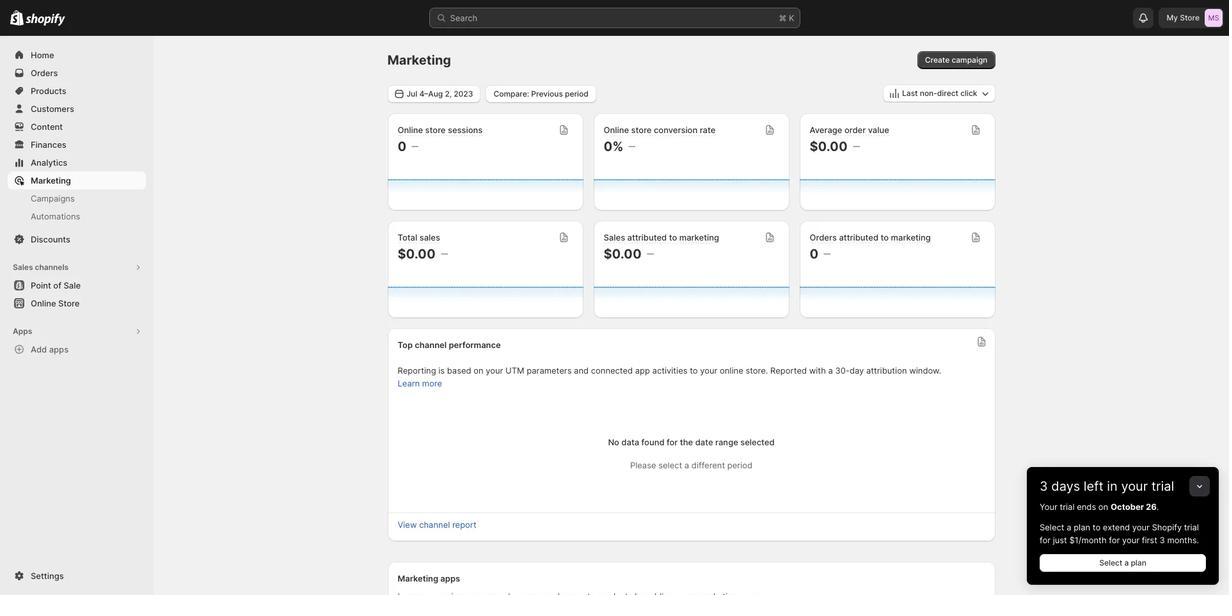 Task type: locate. For each thing, give the bounding box(es) containing it.
1 horizontal spatial on
[[1098, 502, 1108, 512]]

period down range
[[727, 460, 752, 470]]

0 down online store sessions
[[398, 139, 406, 154]]

reported
[[770, 365, 807, 376]]

point of sale
[[31, 280, 81, 290]]

0 vertical spatial sales
[[604, 232, 625, 242]]

orders inside "link"
[[31, 68, 58, 78]]

1 horizontal spatial orders
[[810, 232, 837, 242]]

channels
[[35, 262, 69, 272]]

2 horizontal spatial no change image
[[824, 249, 831, 259]]

store down sale
[[58, 298, 80, 308]]

trial up months.
[[1184, 522, 1199, 532]]

apps inside button
[[49, 344, 69, 354]]

online store sessions
[[398, 125, 483, 135]]

1 vertical spatial channel
[[419, 520, 450, 530]]

select a plan link
[[1040, 554, 1206, 572]]

1 horizontal spatial $0.00
[[604, 246, 641, 262]]

connected
[[591, 365, 633, 376]]

0 horizontal spatial store
[[425, 125, 446, 135]]

0 horizontal spatial 3
[[1040, 479, 1048, 494]]

channel right top
[[415, 340, 447, 350]]

create
[[925, 55, 950, 65]]

0 horizontal spatial 0
[[398, 139, 406, 154]]

1 vertical spatial trial
[[1060, 502, 1075, 512]]

add apps
[[31, 344, 69, 354]]

store inside "link"
[[58, 298, 80, 308]]

home
[[31, 50, 54, 60]]

0 vertical spatial period
[[565, 89, 588, 98]]

1 vertical spatial orders
[[810, 232, 837, 242]]

0 horizontal spatial no change image
[[412, 141, 419, 152]]

day
[[850, 365, 864, 376]]

no change image down orders attributed to marketing on the top of page
[[824, 249, 831, 259]]

1 horizontal spatial sales
[[604, 232, 625, 242]]

please select a different period
[[630, 460, 752, 470]]

1 attributed from the left
[[627, 232, 667, 242]]

online up '0%'
[[604, 125, 629, 135]]

select down 'select a plan to extend your shopify trial for just $1/month for your first 3 months.' on the right bottom of page
[[1099, 558, 1122, 567]]

point of sale button
[[0, 276, 154, 294]]

3 right first
[[1160, 535, 1165, 545]]

apps
[[13, 326, 32, 336]]

add
[[31, 344, 47, 354]]

with
[[809, 365, 826, 376]]

range
[[715, 437, 738, 447]]

channel for view
[[419, 520, 450, 530]]

last
[[902, 88, 918, 98]]

0 horizontal spatial online
[[31, 298, 56, 308]]

0
[[398, 139, 406, 154], [810, 246, 818, 262]]

last non-direct click
[[902, 88, 977, 98]]

1 horizontal spatial no change image
[[629, 141, 636, 152]]

1 vertical spatial apps
[[440, 573, 460, 583]]

1 horizontal spatial marketing
[[891, 232, 931, 242]]

0 horizontal spatial plan
[[1074, 522, 1090, 532]]

channel inside button
[[419, 520, 450, 530]]

0 horizontal spatial store
[[58, 298, 80, 308]]

2 vertical spatial trial
[[1184, 522, 1199, 532]]

0 vertical spatial orders
[[31, 68, 58, 78]]

attributed for $0.00
[[627, 232, 667, 242]]

no change image for sales
[[441, 249, 448, 259]]

2023
[[454, 89, 473, 98]]

your up first
[[1132, 522, 1150, 532]]

jul
[[407, 89, 417, 98]]

0 vertical spatial apps
[[49, 344, 69, 354]]

$1/month
[[1069, 535, 1107, 545]]

$0.00 down total sales
[[398, 246, 435, 262]]

on
[[474, 365, 483, 376], [1098, 502, 1108, 512]]

marketing down view
[[398, 573, 438, 583]]

campaign
[[952, 55, 988, 65]]

1 horizontal spatial select
[[1099, 558, 1122, 567]]

sales channels button
[[8, 258, 146, 276]]

no data found for the date range selected
[[608, 437, 775, 447]]

3
[[1040, 479, 1048, 494], [1160, 535, 1165, 545]]

on inside the 3 days left in your trial element
[[1098, 502, 1108, 512]]

2 horizontal spatial no change image
[[853, 141, 860, 152]]

online down jul
[[398, 125, 423, 135]]

sales for sales attributed to marketing
[[604, 232, 625, 242]]

trial right your
[[1060, 502, 1075, 512]]

marketing link
[[8, 171, 146, 189]]

1 horizontal spatial trial
[[1151, 479, 1174, 494]]

1 vertical spatial select
[[1099, 558, 1122, 567]]

store for 0%
[[631, 125, 652, 135]]

3 inside dropdown button
[[1040, 479, 1048, 494]]

1 vertical spatial 3
[[1160, 535, 1165, 545]]

view channel report
[[398, 520, 477, 530]]

$0.00 down sales attributed to marketing
[[604, 246, 641, 262]]

1 horizontal spatial online
[[398, 125, 423, 135]]

your
[[486, 365, 503, 376], [700, 365, 717, 376], [1121, 479, 1148, 494], [1132, 522, 1150, 532], [1122, 535, 1140, 545]]

please
[[630, 460, 656, 470]]

on right ends
[[1098, 502, 1108, 512]]

0 vertical spatial 3
[[1040, 479, 1048, 494]]

no change image down online store sessions
[[412, 141, 419, 152]]

for left the
[[667, 437, 678, 447]]

1 marketing from the left
[[679, 232, 719, 242]]

select inside 'select a plan to extend your shopify trial for just $1/month for your first 3 months.'
[[1040, 522, 1064, 532]]

attributed for 0
[[839, 232, 878, 242]]

plan inside 'select a plan to extend your shopify trial for just $1/month for your first 3 months.'
[[1074, 522, 1090, 532]]

0 vertical spatial plan
[[1074, 522, 1090, 532]]

0 horizontal spatial attributed
[[627, 232, 667, 242]]

different
[[692, 460, 725, 470]]

3 days left in your trial
[[1040, 479, 1174, 494]]

marketing down analytics
[[31, 175, 71, 186]]

2 horizontal spatial trial
[[1184, 522, 1199, 532]]

channel
[[415, 340, 447, 350], [419, 520, 450, 530]]

my store
[[1167, 13, 1200, 22]]

1 horizontal spatial 3
[[1160, 535, 1165, 545]]

select inside select a plan link
[[1099, 558, 1122, 567]]

1 horizontal spatial no change image
[[647, 249, 654, 259]]

trial inside dropdown button
[[1151, 479, 1174, 494]]

1 vertical spatial plan
[[1131, 558, 1146, 567]]

3 up your
[[1040, 479, 1048, 494]]

k
[[789, 13, 794, 23]]

store left sessions
[[425, 125, 446, 135]]

sales
[[604, 232, 625, 242], [13, 262, 33, 272]]

value
[[868, 125, 889, 135]]

sales inside button
[[13, 262, 33, 272]]

channel right view
[[419, 520, 450, 530]]

4–aug
[[419, 89, 443, 98]]

0 vertical spatial 0
[[398, 139, 406, 154]]

2 horizontal spatial for
[[1109, 535, 1120, 545]]

1 store from the left
[[425, 125, 446, 135]]

0 horizontal spatial $0.00
[[398, 246, 435, 262]]

1 horizontal spatial for
[[1040, 535, 1051, 545]]

period right previous
[[565, 89, 588, 98]]

app
[[635, 365, 650, 376]]

campaigns link
[[8, 189, 146, 207]]

0 horizontal spatial marketing
[[679, 232, 719, 242]]

shopify image
[[10, 10, 24, 26]]

0 horizontal spatial orders
[[31, 68, 58, 78]]

0 horizontal spatial on
[[474, 365, 483, 376]]

1 horizontal spatial attributed
[[839, 232, 878, 242]]

0 vertical spatial store
[[1180, 13, 1200, 22]]

your up the october
[[1121, 479, 1148, 494]]

to inside 'select a plan to extend your shopify trial for just $1/month for your first 3 months.'
[[1093, 522, 1101, 532]]

0 horizontal spatial sales
[[13, 262, 33, 272]]

0 horizontal spatial select
[[1040, 522, 1064, 532]]

online
[[398, 125, 423, 135], [604, 125, 629, 135], [31, 298, 56, 308]]

1 horizontal spatial store
[[631, 125, 652, 135]]

a up just
[[1067, 522, 1071, 532]]

1 horizontal spatial apps
[[440, 573, 460, 583]]

no change image for online
[[412, 141, 419, 152]]

compare: previous period button
[[486, 85, 596, 103]]

view
[[398, 520, 417, 530]]

search
[[450, 13, 477, 23]]

0 for orders
[[810, 246, 818, 262]]

and
[[574, 365, 589, 376]]

0 horizontal spatial for
[[667, 437, 678, 447]]

0 horizontal spatial period
[[565, 89, 588, 98]]

apps down view channel report
[[440, 573, 460, 583]]

0 vertical spatial trial
[[1151, 479, 1174, 494]]

0 vertical spatial channel
[[415, 340, 447, 350]]

a right the select
[[684, 460, 689, 470]]

$0.00 down average
[[810, 139, 848, 154]]

analytics
[[31, 157, 67, 168]]

online store conversion rate
[[604, 125, 716, 135]]

a inside reporting is based on your utm parameters and connected app activities to your online store. reported with a 30-day attribution window. learn more
[[828, 365, 833, 376]]

no change image down sales attributed to marketing
[[647, 249, 654, 259]]

2 horizontal spatial online
[[604, 125, 629, 135]]

1 vertical spatial sales
[[13, 262, 33, 272]]

on for ends
[[1098, 502, 1108, 512]]

products
[[31, 86, 66, 96]]

1 vertical spatial period
[[727, 460, 752, 470]]

select up just
[[1040, 522, 1064, 532]]

marketing
[[679, 232, 719, 242], [891, 232, 931, 242]]

your inside dropdown button
[[1121, 479, 1148, 494]]

select a plan to extend your shopify trial for just $1/month for your first 3 months.
[[1040, 522, 1199, 545]]

apps for marketing apps
[[440, 573, 460, 583]]

0 horizontal spatial apps
[[49, 344, 69, 354]]

trial up .
[[1151, 479, 1174, 494]]

for
[[667, 437, 678, 447], [1040, 535, 1051, 545], [1109, 535, 1120, 545]]

marketing up jul
[[387, 52, 451, 68]]

a
[[828, 365, 833, 376], [684, 460, 689, 470], [1067, 522, 1071, 532], [1124, 558, 1129, 567]]

store right my
[[1180, 13, 1200, 22]]

discounts link
[[8, 230, 146, 248]]

online for 0
[[398, 125, 423, 135]]

online store link
[[8, 294, 146, 312]]

1 vertical spatial on
[[1098, 502, 1108, 512]]

on right based
[[474, 365, 483, 376]]

1 horizontal spatial store
[[1180, 13, 1200, 22]]

more
[[422, 378, 442, 388]]

online down point
[[31, 298, 56, 308]]

0 vertical spatial marketing
[[387, 52, 451, 68]]

no change image
[[629, 141, 636, 152], [853, 141, 860, 152], [441, 249, 448, 259]]

2 attributed from the left
[[839, 232, 878, 242]]

2 marketing from the left
[[891, 232, 931, 242]]

apps right add
[[49, 344, 69, 354]]

1 vertical spatial store
[[58, 298, 80, 308]]

order
[[844, 125, 866, 135]]

last non-direct click button
[[883, 84, 995, 102]]

2 horizontal spatial $0.00
[[810, 139, 848, 154]]

click
[[960, 88, 977, 98]]

select
[[1040, 522, 1064, 532], [1099, 558, 1122, 567]]

26
[[1146, 502, 1157, 512]]

your trial ends on october 26 .
[[1040, 502, 1159, 512]]

apps
[[49, 344, 69, 354], [440, 573, 460, 583]]

1 horizontal spatial plan
[[1131, 558, 1146, 567]]

ends
[[1077, 502, 1096, 512]]

sessions
[[448, 125, 483, 135]]

activities
[[652, 365, 687, 376]]

1 horizontal spatial period
[[727, 460, 752, 470]]

point
[[31, 280, 51, 290]]

0 down orders attributed to marketing on the top of page
[[810, 246, 818, 262]]

discounts
[[31, 234, 70, 244]]

average
[[810, 125, 842, 135]]

plan
[[1074, 522, 1090, 532], [1131, 558, 1146, 567]]

0 horizontal spatial no change image
[[441, 249, 448, 259]]

shopify image
[[26, 13, 65, 26]]

1 vertical spatial 0
[[810, 246, 818, 262]]

0 vertical spatial select
[[1040, 522, 1064, 532]]

for down extend
[[1109, 535, 1120, 545]]

$0.00 for sales
[[604, 246, 641, 262]]

plan down first
[[1131, 558, 1146, 567]]

data
[[621, 437, 639, 447]]

store left conversion
[[631, 125, 652, 135]]

for left just
[[1040, 535, 1051, 545]]

compare:
[[494, 89, 529, 98]]

your left first
[[1122, 535, 1140, 545]]

0 for online
[[398, 139, 406, 154]]

1 horizontal spatial 0
[[810, 246, 818, 262]]

0 vertical spatial on
[[474, 365, 483, 376]]

direct
[[937, 88, 958, 98]]

2 store from the left
[[631, 125, 652, 135]]

on inside reporting is based on your utm parameters and connected app activities to your online store. reported with a 30-day attribution window. learn more
[[474, 365, 483, 376]]

plan up $1/month
[[1074, 522, 1090, 532]]

reporting
[[398, 365, 436, 376]]

no change image
[[412, 141, 419, 152], [647, 249, 654, 259], [824, 249, 831, 259]]

a left 30-
[[828, 365, 833, 376]]

store for online store
[[58, 298, 80, 308]]



Task type: vqa. For each thing, say whether or not it's contained in the screenshot.


Task type: describe. For each thing, give the bounding box(es) containing it.
store for my store
[[1180, 13, 1200, 22]]

online
[[720, 365, 743, 376]]

reporting is based on your utm parameters and connected app activities to your online store. reported with a 30-day attribution window. learn more
[[398, 365, 941, 388]]

october
[[1111, 502, 1144, 512]]

is
[[438, 365, 445, 376]]

apps button
[[8, 322, 146, 340]]

select
[[658, 460, 682, 470]]

store.
[[746, 365, 768, 376]]

left
[[1084, 479, 1103, 494]]

select for select a plan to extend your shopify trial for just $1/month for your first 3 months.
[[1040, 522, 1064, 532]]

trial inside 'select a plan to extend your shopify trial for just $1/month for your first 3 months.'
[[1184, 522, 1199, 532]]

content
[[31, 122, 63, 132]]

⌘ k
[[779, 13, 794, 23]]

finances link
[[8, 136, 146, 154]]

3 days left in your trial element
[[1027, 500, 1219, 585]]

no change image for sales
[[647, 249, 654, 259]]

no change image for order
[[853, 141, 860, 152]]

store for 0
[[425, 125, 446, 135]]

online store
[[31, 298, 80, 308]]

2 vertical spatial marketing
[[398, 573, 438, 583]]

extend
[[1103, 522, 1130, 532]]

first
[[1142, 535, 1157, 545]]

⌘
[[779, 13, 787, 23]]

marketing for $0.00
[[679, 232, 719, 242]]

parameters
[[527, 365, 572, 376]]

3 inside 'select a plan to extend your shopify trial for just $1/month for your first 3 months.'
[[1160, 535, 1165, 545]]

marketing for 0
[[891, 232, 931, 242]]

total
[[398, 232, 417, 242]]

of
[[53, 280, 61, 290]]

my store image
[[1205, 9, 1223, 27]]

customers link
[[8, 100, 146, 118]]

online for 0%
[[604, 125, 629, 135]]

orders for orders attributed to marketing
[[810, 232, 837, 242]]

a down 'select a plan to extend your shopify trial for just $1/month for your first 3 months.' on the right bottom of page
[[1124, 558, 1129, 567]]

period inside compare: previous period dropdown button
[[565, 89, 588, 98]]

to inside reporting is based on your utm parameters and connected app activities to your online store. reported with a 30-day attribution window. learn more
[[690, 365, 698, 376]]

online inside "link"
[[31, 298, 56, 308]]

average order value
[[810, 125, 889, 135]]

a inside 'select a plan to extend your shopify trial for just $1/month for your first 3 months.'
[[1067, 522, 1071, 532]]

your left utm on the left of the page
[[486, 365, 503, 376]]

learn
[[398, 378, 420, 388]]

0 horizontal spatial trial
[[1060, 502, 1075, 512]]

settings link
[[8, 567, 146, 585]]

$0.00 for total
[[398, 246, 435, 262]]

plan for select a plan to extend your shopify trial for just $1/month for your first 3 months.
[[1074, 522, 1090, 532]]

conversion
[[654, 125, 698, 135]]

utm
[[505, 365, 524, 376]]

selected
[[740, 437, 775, 447]]

home link
[[8, 46, 146, 64]]

select a plan
[[1099, 558, 1146, 567]]

finances
[[31, 139, 66, 150]]

based
[[447, 365, 471, 376]]

non-
[[920, 88, 937, 98]]

learn more link
[[398, 378, 442, 388]]

2,
[[445, 89, 452, 98]]

your
[[1040, 502, 1057, 512]]

jul 4–aug 2, 2023 button
[[387, 85, 481, 103]]

top channel performance
[[398, 340, 501, 350]]

in
[[1107, 479, 1118, 494]]

$0.00 for average
[[810, 139, 848, 154]]

campaigns
[[31, 193, 75, 203]]

days
[[1051, 479, 1080, 494]]

report
[[452, 520, 477, 530]]

0%
[[604, 139, 623, 154]]

top
[[398, 340, 413, 350]]

plan for select a plan
[[1131, 558, 1146, 567]]

orders link
[[8, 64, 146, 82]]

your left "online"
[[700, 365, 717, 376]]

performance
[[449, 340, 501, 350]]

on for based
[[474, 365, 483, 376]]

online store button
[[0, 294, 154, 312]]

sales
[[419, 232, 440, 242]]

products link
[[8, 82, 146, 100]]

the
[[680, 437, 693, 447]]

add apps button
[[8, 340, 146, 358]]

marketing apps
[[398, 573, 460, 583]]

previous
[[531, 89, 563, 98]]

months.
[[1167, 535, 1199, 545]]

date
[[695, 437, 713, 447]]

found
[[641, 437, 664, 447]]

no change image for store
[[629, 141, 636, 152]]

channel for top
[[415, 340, 447, 350]]

customers
[[31, 104, 74, 114]]

select for select a plan
[[1099, 558, 1122, 567]]

1 vertical spatial marketing
[[31, 175, 71, 186]]

create campaign button
[[917, 51, 995, 69]]

no
[[608, 437, 619, 447]]

sales attributed to marketing
[[604, 232, 719, 242]]

30-
[[835, 365, 850, 376]]

just
[[1053, 535, 1067, 545]]

compare: previous period
[[494, 89, 588, 98]]

apps for add apps
[[49, 344, 69, 354]]

rate
[[700, 125, 716, 135]]

no change image for orders
[[824, 249, 831, 259]]

orders for orders
[[31, 68, 58, 78]]

sale
[[64, 280, 81, 290]]

total sales
[[398, 232, 440, 242]]

sales for sales channels
[[13, 262, 33, 272]]

shopify
[[1152, 522, 1182, 532]]



